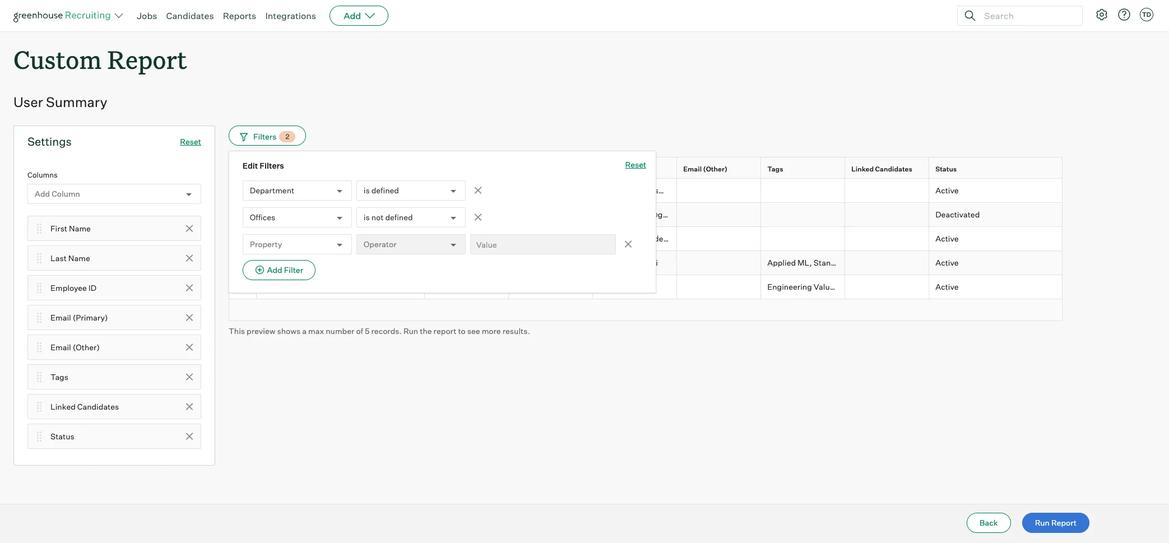 Task type: describe. For each thing, give the bounding box(es) containing it.
of
[[356, 326, 363, 336]]

3
[[240, 234, 245, 243]]

email inside column header
[[684, 165, 702, 174]]

add filter button
[[243, 260, 316, 281]]

2 horizontal spatial swe
[[1090, 282, 1107, 292]]

0 horizontal spatial linked candidates
[[50, 402, 119, 411]]

david.abrahams@adept.ai
[[600, 186, 696, 195]]

not
[[372, 213, 384, 222]]

jobs
[[137, 10, 157, 21]]

row containing first name
[[229, 157, 1063, 181]]

iñigo
[[263, 282, 281, 292]]

configure image
[[1096, 8, 1109, 21]]

row containing 2
[[229, 203, 1063, 227]]

0 vertical spatial filters
[[253, 132, 277, 141]]

settings
[[27, 135, 72, 149]]

reset link for edit filters
[[626, 159, 647, 172]]

td button
[[1141, 8, 1154, 21]]

shows
[[277, 326, 301, 336]]

adams for megadams40@gmail.com
[[431, 210, 457, 219]]

records.
[[372, 326, 402, 336]]

2 vertical spatial name
[[68, 253, 90, 263]]

is not defined
[[364, 213, 413, 222]]

first name inside row
[[263, 165, 299, 174]]

row group containing 1
[[229, 179, 1165, 299]]

values
[[814, 282, 839, 292]]

candidates inside column header
[[876, 165, 913, 174]]

1 horizontal spatial standard
[[974, 282, 1008, 292]]

email (other) column header
[[677, 158, 764, 181]]

0 vertical spatial screen,
[[850, 258, 878, 268]]

4 cell
[[229, 251, 257, 275]]

filter
[[284, 265, 303, 275]]

inigo@adept.ai
[[600, 282, 655, 292]]

1 vertical spatial tags
[[50, 372, 68, 382]]

0 vertical spatial defined
[[372, 186, 399, 195]]

summary
[[46, 94, 107, 111]]

rohan
[[263, 258, 287, 268]]

run inside 'button'
[[1036, 518, 1050, 528]]

product
[[848, 282, 877, 292]]

report for run report
[[1052, 518, 1077, 528]]

0 horizontal spatial standard
[[814, 258, 848, 268]]

engineering
[[768, 282, 812, 292]]

add button
[[330, 6, 389, 26]]

Value text field
[[470, 235, 616, 255]]

last name
[[50, 253, 90, 263]]

active for inigo@adept.ai
[[936, 282, 959, 292]]

to
[[458, 326, 466, 336]]

column
[[52, 189, 80, 199]]

row containing 4
[[229, 251, 1063, 275]]

meg
[[263, 234, 279, 243]]

reports
[[223, 10, 257, 21]]

name inside row
[[280, 165, 299, 174]]

results.
[[503, 326, 530, 336]]

sense,
[[879, 282, 904, 292]]

0 horizontal spatial run
[[404, 326, 418, 336]]

end
[[927, 282, 942, 292]]

design
[[1139, 282, 1165, 292]]

margaret
[[263, 210, 297, 219]]

id
[[89, 283, 97, 293]]

1
[[241, 186, 244, 195]]

0 vertical spatial 2
[[286, 132, 290, 141]]

email (other) inside column header
[[684, 165, 728, 174]]

1 vertical spatial filters
[[260, 161, 284, 171]]

is defined
[[364, 186, 399, 195]]

run report button
[[1023, 513, 1090, 533]]

candidates link
[[166, 10, 214, 21]]

max
[[308, 326, 324, 336]]

david
[[263, 186, 284, 195]]

jobs link
[[137, 10, 157, 21]]

linked candidates column header
[[846, 158, 932, 181]]

employee id
[[50, 283, 97, 293]]

reset for settings
[[180, 137, 201, 146]]

greenhouse recruiting image
[[13, 9, 114, 22]]

0 vertical spatial candidates
[[166, 10, 214, 21]]

Search text field
[[982, 8, 1073, 24]]

megadams40@gmail.com
[[600, 210, 697, 219]]

2 vertical spatial candidates
[[77, 402, 119, 411]]

(primary) inside "column header"
[[619, 165, 651, 174]]

email inside "column header"
[[600, 165, 618, 174]]

active for david.abrahams@adept.ai
[[936, 186, 959, 195]]

front
[[906, 282, 925, 292]]

row containing 3
[[229, 227, 1063, 251]]

add for add filter
[[267, 265, 283, 275]]

1 coding, from the left
[[943, 282, 972, 292]]

reports link
[[223, 10, 257, 21]]

1 vertical spatial email (other)
[[50, 342, 100, 352]]

status inside row
[[936, 165, 957, 174]]

meg.adams@adept.ai
[[600, 234, 680, 243]]

back button
[[967, 513, 1012, 533]]

5
[[365, 326, 370, 336]]

this
[[229, 326, 245, 336]]

this preview shows a max number of 5 records. run the report to see more results.
[[229, 326, 530, 336]]

1 vertical spatial screen,
[[1010, 282, 1038, 292]]

deactivated
[[936, 210, 980, 219]]

add filter
[[267, 265, 303, 275]]

active for rohan@adept.ai
[[936, 258, 959, 268]]

run report
[[1036, 518, 1077, 528]]

engineering values & product sense, front end coding, standard screen, swe coding, swe system design
[[768, 282, 1165, 292]]

integrations link
[[265, 10, 316, 21]]

1 vertical spatial linked
[[50, 402, 76, 411]]



Task type: vqa. For each thing, say whether or not it's contained in the screenshot.


Task type: locate. For each thing, give the bounding box(es) containing it.
1 horizontal spatial tags
[[768, 165, 784, 174]]

0 horizontal spatial first name
[[50, 224, 91, 233]]

1 vertical spatial name
[[69, 224, 91, 233]]

email (primary) column header
[[593, 158, 680, 181]]

0 horizontal spatial (primary)
[[73, 313, 108, 322]]

1 horizontal spatial email (other)
[[684, 165, 728, 174]]

1 horizontal spatial candidates
[[166, 10, 214, 21]]

email (other)
[[684, 165, 728, 174], [50, 342, 100, 352]]

defined
[[372, 186, 399, 195], [386, 213, 413, 222]]

tags column header
[[762, 158, 848, 181]]

email
[[600, 165, 618, 174], [684, 165, 702, 174], [50, 313, 71, 322], [50, 342, 71, 352]]

more
[[482, 326, 501, 336]]

1 horizontal spatial (other)
[[704, 165, 728, 174]]

0 vertical spatial add
[[344, 10, 361, 21]]

1 vertical spatial candidates
[[876, 165, 913, 174]]

system
[[1109, 282, 1137, 292]]

1 vertical spatial first name
[[50, 224, 91, 233]]

0 horizontal spatial report
[[107, 43, 187, 76]]

add inside button
[[267, 265, 283, 275]]

report for custom report
[[107, 43, 187, 76]]

1 horizontal spatial reset
[[626, 160, 647, 169]]

0 vertical spatial (primary)
[[619, 165, 651, 174]]

is left not at the left top of the page
[[364, 213, 370, 222]]

is for is defined
[[364, 186, 370, 195]]

linked candidates inside column header
[[852, 165, 913, 174]]

edit filters
[[243, 161, 284, 171]]

3 cell
[[229, 227, 257, 251]]

reset link left filter image
[[180, 137, 201, 146]]

first name
[[263, 165, 299, 174], [50, 224, 91, 233]]

filters right edit
[[260, 161, 284, 171]]

2 horizontal spatial candidates
[[876, 165, 913, 174]]

email (primary) up david.abrahams@adept.ai
[[600, 165, 651, 174]]

filter image
[[238, 132, 248, 142]]

0 vertical spatial email (primary)
[[600, 165, 651, 174]]

(other)
[[704, 165, 728, 174], [73, 342, 100, 352]]

inigo@adept.ai cell
[[593, 275, 677, 299]]

name up last name
[[69, 224, 91, 233]]

2 horizontal spatial add
[[344, 10, 361, 21]]

tags inside column header
[[768, 165, 784, 174]]

2 active from the top
[[936, 234, 959, 243]]

reset for edit filters
[[626, 160, 647, 169]]

1 adams from the top
[[431, 210, 457, 219]]

active for meg.adams@adept.ai
[[936, 234, 959, 243]]

1 horizontal spatial coding,
[[1059, 282, 1088, 292]]

linked
[[852, 165, 874, 174], [50, 402, 76, 411]]

1 vertical spatial (other)
[[73, 342, 100, 352]]

add column
[[35, 189, 80, 199]]

0 vertical spatial first name
[[263, 165, 299, 174]]

preview
[[247, 326, 276, 336]]

reset left filter image
[[180, 137, 201, 146]]

filters right filter image
[[253, 132, 277, 141]]

email (primary) inside the 'email (primary)' "column header"
[[600, 165, 651, 174]]

0 horizontal spatial (other)
[[73, 342, 100, 352]]

1 horizontal spatial (primary)
[[619, 165, 651, 174]]

active right front
[[936, 282, 959, 292]]

0 horizontal spatial screen,
[[850, 258, 878, 268]]

1 horizontal spatial first
[[263, 165, 278, 174]]

employee
[[50, 283, 87, 293]]

coding, left system
[[1059, 282, 1088, 292]]

1 horizontal spatial linked
[[852, 165, 874, 174]]

1 vertical spatial standard
[[974, 282, 1008, 292]]

tags
[[768, 165, 784, 174], [50, 372, 68, 382]]

reset link for settings
[[180, 137, 201, 146]]

0 vertical spatial first
[[263, 165, 278, 174]]

0 horizontal spatial linked
[[50, 402, 76, 411]]

defined right not at the left top of the page
[[386, 213, 413, 222]]

2 inside cell
[[240, 210, 245, 219]]

edit
[[243, 161, 258, 171]]

1 vertical spatial adams
[[431, 234, 457, 243]]

property
[[250, 240, 282, 249]]

report
[[434, 326, 457, 336]]

linked candidates
[[852, 165, 913, 174], [50, 402, 119, 411]]

add
[[344, 10, 361, 21], [35, 189, 50, 199], [267, 265, 283, 275]]

column header
[[509, 158, 593, 178]]

reset up david.abrahams@adept.ai
[[626, 160, 647, 169]]

1 horizontal spatial reset link
[[626, 159, 647, 172]]

see
[[468, 326, 480, 336]]

0 vertical spatial is
[[364, 186, 370, 195]]

1 vertical spatial email (primary)
[[50, 313, 108, 322]]

0 vertical spatial name
[[280, 165, 299, 174]]

applied
[[768, 258, 796, 268]]

reset
[[180, 137, 201, 146], [626, 160, 647, 169]]

1 horizontal spatial linked candidates
[[852, 165, 913, 174]]

0 vertical spatial report
[[107, 43, 187, 76]]

table containing 1
[[229, 157, 1165, 321]]

1 cell
[[229, 179, 257, 203]]

3 row from the top
[[229, 203, 1063, 227]]

2 is from the top
[[364, 213, 370, 222]]

cell
[[509, 179, 593, 203], [677, 179, 762, 203], [762, 179, 846, 203], [846, 179, 930, 203], [509, 203, 593, 227], [677, 203, 762, 227], [762, 203, 846, 227], [846, 203, 930, 227], [509, 227, 593, 251], [677, 227, 762, 251], [762, 227, 846, 251], [846, 227, 930, 251], [425, 251, 509, 275], [509, 251, 593, 275], [677, 251, 762, 275], [846, 251, 930, 275], [229, 275, 257, 299], [425, 275, 509, 299], [509, 275, 593, 299], [677, 275, 762, 299], [846, 275, 930, 299]]

1 vertical spatial add
[[35, 189, 50, 199]]

0 horizontal spatial reset
[[180, 137, 201, 146]]

1 horizontal spatial screen,
[[1010, 282, 1038, 292]]

td button
[[1138, 6, 1156, 24]]

2 row from the top
[[229, 179, 1063, 203]]

add for add
[[344, 10, 361, 21]]

status
[[936, 165, 957, 174], [50, 432, 74, 441]]

4 active from the top
[[936, 282, 959, 292]]

0 horizontal spatial first
[[50, 224, 67, 233]]

1 vertical spatial first
[[50, 224, 67, 233]]

run right back at the right bottom of the page
[[1036, 518, 1050, 528]]

reset link up david.abrahams@adept.ai
[[626, 159, 647, 172]]

columns
[[27, 171, 58, 180]]

number
[[326, 326, 355, 336]]

0 vertical spatial tags
[[768, 165, 784, 174]]

1 horizontal spatial 2
[[286, 132, 290, 141]]

1 horizontal spatial report
[[1052, 518, 1077, 528]]

standard
[[814, 258, 848, 268], [974, 282, 1008, 292]]

add for add column
[[35, 189, 50, 199]]

user summary
[[13, 94, 107, 111]]

0 vertical spatial email (other)
[[684, 165, 728, 174]]

row containing 1
[[229, 179, 1063, 203]]

1 vertical spatial is
[[364, 213, 370, 222]]

0 vertical spatial adams
[[431, 210, 457, 219]]

name up david
[[280, 165, 299, 174]]

(primary) up david.abrahams@adept.ai
[[619, 165, 651, 174]]

1 active from the top
[[936, 186, 959, 195]]

0 vertical spatial standard
[[814, 258, 848, 268]]

4
[[240, 258, 245, 268]]

active up end
[[936, 258, 959, 268]]

custom
[[13, 43, 102, 76]]

is up is not defined
[[364, 186, 370, 195]]

integrations
[[265, 10, 316, 21]]

rohan@adept.ai
[[600, 258, 658, 268]]

coding
[[899, 258, 926, 268]]

0 horizontal spatial 2
[[240, 210, 245, 219]]

1 row from the top
[[229, 157, 1063, 181]]

5 row from the top
[[229, 251, 1063, 275]]

candidates
[[166, 10, 214, 21], [876, 165, 913, 174], [77, 402, 119, 411]]

first right edit
[[263, 165, 278, 174]]

first name up david
[[263, 165, 299, 174]]

name right last
[[68, 253, 90, 263]]

first name up last name
[[50, 224, 91, 233]]

2 adams from the top
[[431, 234, 457, 243]]

2 cell
[[229, 203, 257, 227]]

2
[[286, 132, 290, 141], [240, 210, 245, 219]]

6 row from the top
[[229, 275, 1165, 299]]

1 horizontal spatial email (primary)
[[600, 165, 651, 174]]

defined up is not defined
[[372, 186, 399, 195]]

0 horizontal spatial swe
[[880, 258, 898, 268]]

1 vertical spatial reset
[[626, 160, 647, 169]]

first inside row
[[263, 165, 278, 174]]

2 coding, from the left
[[1059, 282, 1088, 292]]

2 right filter image
[[286, 132, 290, 141]]

coding, right end
[[943, 282, 972, 292]]

2 left offices
[[240, 210, 245, 219]]

row
[[229, 157, 1063, 181], [229, 179, 1063, 203], [229, 203, 1063, 227], [229, 227, 1063, 251], [229, 251, 1063, 275], [229, 275, 1165, 299]]

&
[[841, 282, 846, 292]]

0 horizontal spatial add
[[35, 189, 50, 199]]

the
[[420, 326, 432, 336]]

1 is from the top
[[364, 186, 370, 195]]

0 horizontal spatial email (other)
[[50, 342, 100, 352]]

active down the deactivated
[[936, 234, 959, 243]]

run left "the"
[[404, 326, 418, 336]]

is
[[364, 186, 370, 195], [364, 213, 370, 222]]

0 horizontal spatial tags
[[50, 372, 68, 382]]

0 vertical spatial run
[[404, 326, 418, 336]]

0 horizontal spatial candidates
[[77, 402, 119, 411]]

0 vertical spatial reset link
[[180, 137, 201, 146]]

department
[[250, 186, 295, 195]]

row group
[[229, 179, 1165, 299]]

1 vertical spatial 2
[[240, 210, 245, 219]]

1 horizontal spatial add
[[267, 265, 283, 275]]

0 horizontal spatial status
[[50, 432, 74, 441]]

1 horizontal spatial swe
[[1040, 282, 1057, 292]]

1 vertical spatial status
[[50, 432, 74, 441]]

offices
[[250, 213, 275, 222]]

first
[[263, 165, 278, 174], [50, 224, 67, 233]]

first up last
[[50, 224, 67, 233]]

active
[[936, 186, 959, 195], [936, 234, 959, 243], [936, 258, 959, 268], [936, 282, 959, 292]]

1 horizontal spatial run
[[1036, 518, 1050, 528]]

user
[[13, 94, 43, 111]]

name
[[280, 165, 299, 174], [69, 224, 91, 233], [68, 253, 90, 263]]

4 row from the top
[[229, 227, 1063, 251]]

custom report
[[13, 43, 187, 76]]

row containing iñigo
[[229, 275, 1165, 299]]

td
[[1143, 11, 1152, 19]]

0 vertical spatial (other)
[[704, 165, 728, 174]]

1 vertical spatial linked candidates
[[50, 402, 119, 411]]

0 horizontal spatial email (primary)
[[50, 313, 108, 322]]

report inside 'button'
[[1052, 518, 1077, 528]]

adams
[[431, 210, 457, 219], [431, 234, 457, 243]]

is for is not defined
[[364, 213, 370, 222]]

applied ml, standard screen, swe coding
[[768, 258, 926, 268]]

1 vertical spatial reset link
[[626, 159, 647, 172]]

back
[[980, 518, 999, 528]]

1 vertical spatial run
[[1036, 518, 1050, 528]]

email (primary)
[[600, 165, 651, 174], [50, 313, 108, 322]]

1 vertical spatial defined
[[386, 213, 413, 222]]

a
[[302, 326, 307, 336]]

add inside popup button
[[344, 10, 361, 21]]

run
[[404, 326, 418, 336], [1036, 518, 1050, 528]]

2 vertical spatial add
[[267, 265, 283, 275]]

swe
[[880, 258, 898, 268], [1040, 282, 1057, 292], [1090, 282, 1107, 292]]

0 vertical spatial linked candidates
[[852, 165, 913, 174]]

adams for meg.adams@adept.ai
[[431, 234, 457, 243]]

0 vertical spatial status
[[936, 165, 957, 174]]

abrahams
[[431, 186, 469, 195]]

1 vertical spatial (primary)
[[73, 313, 108, 322]]

1 horizontal spatial status
[[936, 165, 957, 174]]

table
[[229, 157, 1165, 321]]

0 horizontal spatial coding,
[[943, 282, 972, 292]]

report
[[107, 43, 187, 76], [1052, 518, 1077, 528]]

3 active from the top
[[936, 258, 959, 268]]

0 vertical spatial linked
[[852, 165, 874, 174]]

(other) inside column header
[[704, 165, 728, 174]]

(primary) down id
[[73, 313, 108, 322]]

last
[[50, 253, 67, 263]]

1 vertical spatial report
[[1052, 518, 1077, 528]]

1 horizontal spatial first name
[[263, 165, 299, 174]]

email (primary) down employee id
[[50, 313, 108, 322]]

linked inside column header
[[852, 165, 874, 174]]

coding,
[[943, 282, 972, 292], [1059, 282, 1088, 292]]

0 vertical spatial reset
[[180, 137, 201, 146]]

ml,
[[798, 258, 813, 268]]

active up the deactivated
[[936, 186, 959, 195]]

0 horizontal spatial reset link
[[180, 137, 201, 146]]



